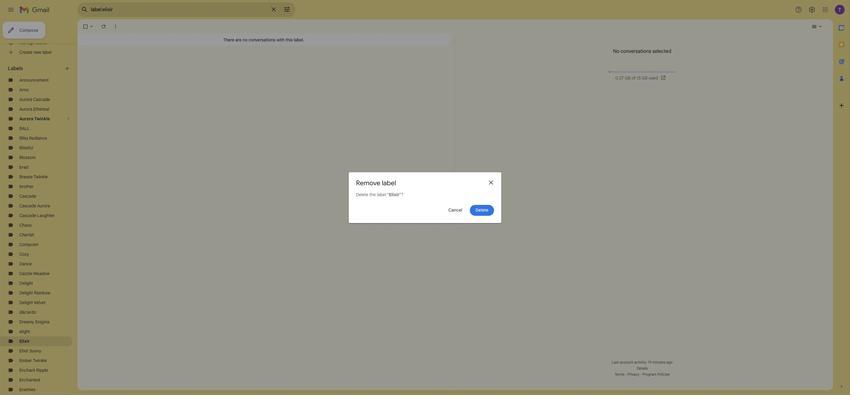 Task type: locate. For each thing, give the bounding box(es) containing it.
elixir down 'elixir' link at left bottom
[[19, 349, 28, 354]]

2 " from the left
[[399, 192, 401, 198]]

blossom
[[19, 155, 36, 160]]

2 delight from the top
[[19, 291, 33, 296]]

rainbow
[[34, 291, 50, 296]]

create new label link
[[19, 50, 52, 55]]

settings image
[[808, 6, 816, 13]]

enchant
[[19, 368, 35, 374]]

delight for delight velvet
[[19, 300, 33, 306]]

blissful
[[19, 145, 33, 151]]

1 vertical spatial label
[[382, 179, 396, 187]]

1 vertical spatial delete
[[475, 208, 488, 213]]

delight down "dazzle"
[[19, 281, 33, 286]]

delight velvet link
[[19, 300, 45, 306]]

0 horizontal spatial delete
[[356, 192, 368, 198]]

delete for delete
[[475, 208, 488, 213]]

aurora up the aurora twinkle link
[[19, 107, 32, 112]]

0.27
[[615, 75, 624, 81]]

used
[[649, 75, 658, 81]]

last account activity: 19 minutes ago details terms · privacy · program policies
[[612, 361, 673, 377]]

0 horizontal spatial conversations
[[249, 37, 275, 43]]

1 horizontal spatial ·
[[640, 373, 641, 377]]

breeze twinkle
[[19, 174, 48, 180]]

1 vertical spatial twinkle
[[34, 174, 48, 180]]

elixir inside remove label alert dialog
[[389, 192, 399, 198]]

delete
[[356, 192, 368, 198], [475, 208, 488, 213]]

gmail image
[[19, 4, 52, 16]]

cascade up the ethereal
[[33, 97, 50, 102]]

enchant ripple
[[19, 368, 48, 374]]

2 vertical spatial twinkle
[[33, 358, 47, 364]]

terms
[[615, 373, 625, 377]]

· right terms
[[626, 373, 626, 377]]

dance link
[[19, 262, 32, 267]]

1 vertical spatial delight
[[19, 291, 33, 296]]

laughter
[[37, 213, 55, 219]]

elixir
[[389, 192, 399, 198], [19, 339, 30, 344], [19, 349, 28, 354]]

cozy link
[[19, 252, 29, 257]]

toggle split pane mode image
[[811, 24, 817, 30]]

conversations right no
[[621, 48, 651, 54]]

compose
[[19, 28, 38, 33]]

dreamy enigma
[[19, 320, 49, 325]]

blissful link
[[19, 145, 33, 151]]

2 vertical spatial elixir
[[19, 349, 28, 354]]

selected
[[652, 48, 671, 54]]

ember twinkle
[[19, 358, 47, 364]]

1 horizontal spatial "
[[399, 192, 401, 198]]

clear search image
[[268, 3, 280, 15]]

delight
[[19, 281, 33, 286], [19, 291, 33, 296], [19, 300, 33, 306]]

label right the the
[[377, 192, 386, 198]]

delete right cancel
[[475, 208, 488, 213]]

elixir link
[[19, 339, 30, 344]]

twinkle for aurora twinkle
[[34, 116, 50, 122]]

"
[[387, 192, 389, 198], [399, 192, 401, 198]]

blossom link
[[19, 155, 36, 160]]

0 horizontal spatial gb
[[625, 75, 631, 81]]

no
[[613, 48, 619, 54]]

0 horizontal spatial "
[[387, 192, 389, 198]]

aurora down arno at the top of the page
[[19, 97, 32, 102]]

delete inside button
[[475, 208, 488, 213]]

cascade for cascade link
[[19, 194, 36, 199]]

aurora ethereal
[[19, 107, 49, 112]]

0 vertical spatial twinkle
[[34, 116, 50, 122]]

1
[[68, 117, 69, 121]]

cascade down cascade link
[[19, 203, 36, 209]]

labels navigation
[[0, 0, 77, 396]]

brad
[[19, 165, 28, 170]]

1 vertical spatial elixir
[[19, 339, 30, 344]]

twinkle down the ethereal
[[34, 116, 50, 122]]

cascade down brother link
[[19, 194, 36, 199]]

2 vertical spatial delight
[[19, 300, 33, 306]]

program
[[642, 373, 656, 377]]

dazzle meadow
[[19, 271, 50, 277]]

ball
[[19, 126, 30, 131]]

cascade
[[33, 97, 50, 102], [19, 194, 36, 199], [19, 203, 36, 209], [19, 213, 36, 219]]

minutes
[[652, 361, 665, 365]]

brad link
[[19, 165, 28, 170]]

label right new
[[42, 50, 52, 55]]

2 gb from the left
[[642, 75, 648, 81]]

brother link
[[19, 184, 34, 189]]

bliss radiance link
[[19, 136, 47, 141]]

privacy link
[[627, 373, 639, 377]]

label inside labels navigation
[[42, 50, 52, 55]]

twinkle right breeze
[[34, 174, 48, 180]]

delight down delight link
[[19, 291, 33, 296]]

elixir sunny link
[[19, 349, 41, 354]]

no
[[243, 37, 248, 43]]

3 delight from the top
[[19, 300, 33, 306]]

twinkle up ripple
[[33, 358, 47, 364]]

bliss
[[19, 136, 28, 141]]

policies
[[657, 373, 670, 377]]

aurora twinkle
[[19, 116, 50, 122]]

cancel
[[448, 208, 462, 213]]

elixir down elight
[[19, 339, 30, 344]]

0 vertical spatial delight
[[19, 281, 33, 286]]

1 horizontal spatial conversations
[[621, 48, 651, 54]]

label for new
[[42, 50, 52, 55]]

create
[[19, 50, 32, 55]]

1 horizontal spatial delete
[[475, 208, 488, 213]]

conversations right 'no'
[[249, 37, 275, 43]]

0 vertical spatial delete
[[356, 192, 368, 198]]

label up delete the label " elixir " ?
[[382, 179, 396, 187]]

0 horizontal spatial ·
[[626, 373, 626, 377]]

with
[[276, 37, 285, 43]]

1 horizontal spatial gb
[[642, 75, 648, 81]]

1 " from the left
[[387, 192, 389, 198]]

enchant ripple link
[[19, 368, 48, 374]]

cascade up "chaos" link
[[19, 213, 36, 219]]

conversations
[[249, 37, 275, 43], [621, 48, 651, 54]]

delete the label " elixir " ?
[[356, 192, 403, 198]]

elixir for elixir sunny
[[19, 349, 28, 354]]

1 delight from the top
[[19, 281, 33, 286]]

the
[[369, 192, 376, 198]]

details link
[[637, 367, 648, 371]]

elixir left ?
[[389, 192, 399, 198]]

0 vertical spatial conversations
[[249, 37, 275, 43]]

refresh image
[[101, 24, 107, 30]]

gb right 15
[[642, 75, 648, 81]]

chaos
[[19, 223, 32, 228]]

twinkle
[[34, 116, 50, 122], [34, 174, 48, 180], [33, 358, 47, 364]]

0 vertical spatial elixir
[[389, 192, 399, 198]]

enchanted
[[19, 378, 40, 383]]

remove label alert dialog
[[349, 172, 501, 223]]

· down details
[[640, 373, 641, 377]]

cozy
[[19, 252, 29, 257]]

announcement
[[19, 77, 49, 83]]

aurora
[[19, 97, 32, 102], [19, 107, 32, 112], [19, 116, 33, 122], [37, 203, 50, 209]]

delete left the the
[[356, 192, 368, 198]]

elixir for 'elixir' link at left bottom
[[19, 339, 30, 344]]

aurora up ball
[[19, 116, 33, 122]]

sunny
[[29, 349, 41, 354]]

bliss radiance
[[19, 136, 47, 141]]

chaos link
[[19, 223, 32, 228]]

·
[[626, 373, 626, 377], [640, 373, 641, 377]]

2 vertical spatial label
[[377, 192, 386, 198]]

tab list
[[833, 19, 850, 374]]

ball link
[[19, 126, 30, 131]]

None search field
[[77, 2, 295, 17]]

gb left of
[[625, 75, 631, 81]]

remove
[[356, 179, 380, 187]]

0 vertical spatial label
[[42, 50, 52, 55]]

cancel button
[[443, 205, 467, 216]]

delight up discardo link
[[19, 300, 33, 306]]

delight velvet
[[19, 300, 45, 306]]



Task type: describe. For each thing, give the bounding box(es) containing it.
aurora cascade link
[[19, 97, 50, 102]]

arno link
[[19, 87, 29, 93]]

arno
[[19, 87, 29, 93]]

program policies link
[[642, 373, 670, 377]]

main menu image
[[7, 6, 15, 13]]

no conversations selected
[[613, 48, 671, 54]]

terms link
[[615, 373, 625, 377]]

ripple
[[36, 368, 48, 374]]

label for the
[[377, 192, 386, 198]]

1 gb from the left
[[625, 75, 631, 81]]

manage labels link
[[19, 40, 47, 45]]

there
[[223, 37, 234, 43]]

there are no conversations with this label.
[[223, 37, 304, 43]]

delight for delight rainbow
[[19, 291, 33, 296]]

0.27 gb of 15 gb used
[[615, 75, 658, 81]]

cherish
[[19, 232, 34, 238]]

advanced search options image
[[281, 3, 293, 15]]

ethereal
[[33, 107, 49, 112]]

delight for delight link
[[19, 281, 33, 286]]

new
[[33, 50, 41, 55]]

1 · from the left
[[626, 373, 626, 377]]

discardo link
[[19, 310, 36, 315]]

cascade aurora
[[19, 203, 50, 209]]

dreamy enigma link
[[19, 320, 49, 325]]

19
[[648, 361, 651, 365]]

aurora cascade
[[19, 97, 50, 102]]

manage
[[19, 40, 35, 45]]

account
[[620, 361, 633, 365]]

privacy
[[627, 373, 639, 377]]

cascade for cascade aurora
[[19, 203, 36, 209]]

elight link
[[19, 329, 30, 335]]

cascade for cascade laughter
[[19, 213, 36, 219]]

meadow
[[33, 271, 50, 277]]

1 vertical spatial conversations
[[621, 48, 651, 54]]

last
[[612, 361, 619, 365]]

aurora twinkle link
[[19, 116, 50, 122]]

twinkle for ember twinkle
[[33, 358, 47, 364]]

aurora for aurora ethereal
[[19, 107, 32, 112]]

cascade aurora link
[[19, 203, 50, 209]]

radiance
[[29, 136, 47, 141]]

delete for delete the label " elixir " ?
[[356, 192, 368, 198]]

labels heading
[[8, 66, 64, 72]]

cherish link
[[19, 232, 34, 238]]

delight link
[[19, 281, 33, 286]]

2 · from the left
[[640, 373, 641, 377]]

label.
[[294, 37, 304, 43]]

remove label
[[356, 179, 396, 187]]

of
[[632, 75, 636, 81]]

delete button
[[470, 205, 494, 216]]

ago
[[666, 361, 673, 365]]

computer link
[[19, 242, 39, 248]]

manage labels
[[19, 40, 47, 45]]

dreamy
[[19, 320, 34, 325]]

activity:
[[634, 361, 647, 365]]

cascade link
[[19, 194, 36, 199]]

elight
[[19, 329, 30, 335]]

compose button
[[2, 22, 46, 39]]

breeze
[[19, 174, 33, 180]]

elixir sunny
[[19, 349, 41, 354]]

follow link to manage storage image
[[660, 75, 667, 81]]

no conversations selected main content
[[77, 19, 833, 391]]

dazzle
[[19, 271, 32, 277]]

remove label heading
[[356, 179, 396, 187]]

discardo
[[19, 310, 36, 315]]

?
[[401, 192, 403, 198]]

aurora up laughter
[[37, 203, 50, 209]]

velvet
[[34, 300, 45, 306]]

aurora for aurora cascade
[[19, 97, 32, 102]]

breeze twinkle link
[[19, 174, 48, 180]]

details
[[637, 367, 648, 371]]

cascade laughter
[[19, 213, 55, 219]]

dance
[[19, 262, 32, 267]]

labels
[[8, 66, 23, 72]]

ember
[[19, 358, 32, 364]]

ember twinkle link
[[19, 358, 47, 364]]

aurora ethereal link
[[19, 107, 49, 112]]

are
[[235, 37, 242, 43]]

enemies link
[[19, 387, 36, 393]]

enchanted link
[[19, 378, 40, 383]]

twinkle for breeze twinkle
[[34, 174, 48, 180]]

enigma
[[35, 320, 49, 325]]

aurora for aurora twinkle
[[19, 116, 33, 122]]

search mail image
[[79, 4, 90, 15]]

delight rainbow link
[[19, 291, 50, 296]]

this
[[286, 37, 293, 43]]

15
[[637, 75, 641, 81]]



Task type: vqa. For each thing, say whether or not it's contained in the screenshot.
Aurora Twinkle
yes



